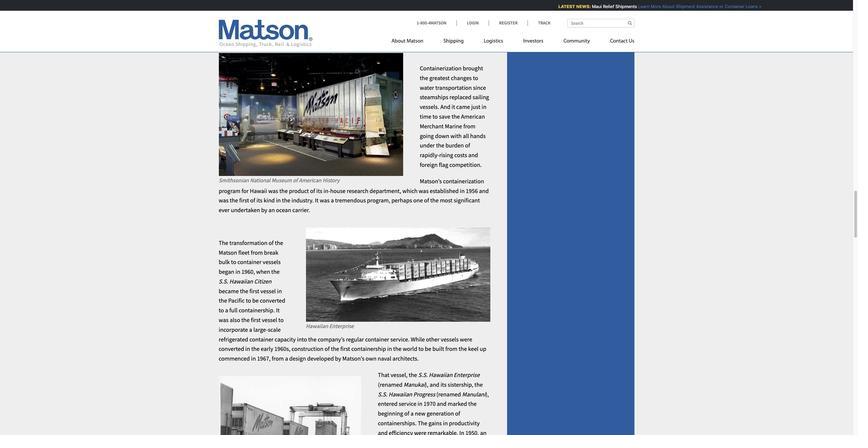 Task type: vqa. For each thing, say whether or not it's contained in the screenshot.
the left Overview
no



Task type: locate. For each thing, give the bounding box(es) containing it.
shipping link
[[434, 35, 474, 49]]

vessels down break on the bottom of page
[[263, 258, 281, 266]]

from inside containerization brought the greatest changes to water transportation since steamships replaced sailing vessels. and it came just in time to save the american merchant marine from going down with all hands under the burden of rapidly-rising costs and foreign flag competition.
[[464, 122, 476, 130]]

s.s. up entered
[[378, 391, 388, 399]]

early
[[261, 345, 273, 353]]

and right 1956
[[480, 187, 489, 195]]

0 vertical spatial were
[[460, 336, 473, 343]]

0 horizontal spatial also
[[230, 316, 240, 324]]

the inside d at night. the exhibition also addresses the impact of containerization on west coast waterfront operations, in
[[301, 12, 311, 20]]

2 vertical spatial s.s.
[[378, 391, 388, 399]]

fleet
[[239, 249, 250, 257]]

was up ever
[[219, 197, 229, 204]]

was down in-
[[320, 197, 330, 204]]

of down hawaii
[[251, 197, 256, 204]]

includes
[[281, 3, 302, 10]]

2 horizontal spatial matson
[[407, 39, 424, 44]]

up
[[480, 345, 487, 353]]

None search field
[[568, 19, 635, 28]]

and down addresses at top
[[369, 22, 379, 30]]

investors
[[524, 39, 544, 44]]

1 horizontal spatial matson's
[[420, 177, 442, 185]]

0 vertical spatial by
[[261, 206, 268, 214]]

1 vertical spatial by
[[335, 355, 342, 363]]

1 vertical spatial it
[[276, 307, 280, 314]]

the down became
[[219, 297, 227, 305]]

first down for
[[240, 197, 249, 204]]

of inside cluding the historic mechanization and modernization agreement of 1960. to learn more about the exhibit, please
[[446, 22, 451, 30]]

the down containership.
[[242, 316, 250, 324]]

1 vertical spatial matson's
[[420, 177, 442, 185]]

1 vertical spatial s.s.
[[419, 371, 428, 379]]

0 horizontal spatial with
[[401, 3, 412, 10]]

1 horizontal spatial matson
[[352, 3, 370, 10]]

generation
[[427, 410, 454, 418]]

0 horizontal spatial matson
[[219, 249, 237, 257]]

1 horizontal spatial its
[[317, 187, 323, 195]]

built
[[433, 345, 445, 353]]

1 horizontal spatial vessels
[[441, 336, 459, 343]]

the
[[251, 3, 260, 10], [301, 12, 311, 20], [219, 239, 228, 247], [418, 420, 428, 427]]

with up burden
[[451, 132, 462, 140]]

keel
[[469, 345, 479, 353]]

in inside d at night. the exhibition also addresses the impact of containerization on west coast waterfront operations, in
[[277, 22, 282, 30]]

container up 1960,
[[238, 258, 262, 266]]

1 vertical spatial vessel
[[262, 316, 277, 324]]

1 horizontal spatial american
[[462, 113, 485, 120]]

with inside the ton, d.c., entitled "transforming the waterfront." the display includes authentic 1970-era matson containers, with a backdrop mural of matson's oakland container yar
[[401, 3, 412, 10]]

maui
[[591, 4, 601, 9]]

and up competition.
[[469, 151, 479, 159]]

matson
[[352, 3, 370, 10], [407, 39, 424, 44], [219, 249, 237, 257]]

of up on
[[458, 3, 464, 10]]

1960,
[[242, 268, 255, 276]]

vessel up scale
[[262, 316, 277, 324]]

was inside the transformation of the matson fleet from break bulk to container vessels began in 1960, when the s.s. hawaiian citizen became the first vessel in the pacific to be converted to a full containership. it was also the first vessel to incorporate a large-scale refrigerated container capacity into the company's regular container service. while other vessels were converted in the early 1960s, construction of the first containership in the world to be built from the keel up commenced in 1967, from a design developed by matson's own naval architects.
[[219, 316, 229, 324]]

gains
[[429, 420, 442, 427]]

a down the entitled
[[413, 3, 416, 10]]

0 horizontal spatial matson's
[[343, 355, 365, 363]]

productivity
[[449, 420, 480, 427]]

0 vertical spatial s.s.
[[219, 278, 228, 286]]

matson's left own
[[343, 355, 365, 363]]

were up keel
[[460, 336, 473, 343]]

hawaiian down 1960,
[[230, 278, 253, 286]]

containerization inside d at night. the exhibition also addresses the impact of containerization on west coast waterfront operations, in
[[411, 12, 452, 20]]

it
[[452, 103, 456, 111]]

impact
[[386, 12, 404, 20]]

its left in-
[[317, 187, 323, 195]]

0 horizontal spatial converted
[[219, 345, 244, 353]]

2 horizontal spatial its
[[441, 381, 447, 389]]

0 vertical spatial about
[[662, 4, 674, 9]]

1 horizontal spatial be
[[425, 345, 432, 353]]

converted up containership.
[[260, 297, 286, 305]]

new
[[415, 410, 426, 418]]

click here.
[[297, 32, 322, 39]]

on
[[453, 12, 460, 20]]

of down the service
[[405, 410, 410, 418]]

american inside containerization brought the greatest changes to water transportation since steamships replaced sailing vessels. and it came just in time to save the american merchant marine from going down with all hands under the burden of rapidly-rising costs and foreign flag competition.
[[462, 113, 485, 120]]

hawaiian
[[230, 278, 253, 286], [306, 323, 328, 330], [429, 371, 453, 379], [389, 391, 413, 399]]

shipping
[[444, 39, 464, 44]]

0 horizontal spatial s.s.
[[219, 278, 228, 286]]

0 horizontal spatial ),
[[426, 381, 429, 389]]

it up scale
[[276, 307, 280, 314]]

1 horizontal spatial enterprise
[[454, 371, 480, 379]]

matson down 1-
[[407, 39, 424, 44]]

relief
[[602, 4, 614, 9]]

0 horizontal spatial enterprise
[[330, 323, 354, 330]]

contact
[[611, 39, 628, 44]]

also down era
[[338, 12, 349, 20]]

about down modernization
[[392, 39, 406, 44]]

s.s.
[[219, 278, 228, 286], [419, 371, 428, 379], [378, 391, 388, 399]]

were down new
[[415, 429, 427, 436]]

enterprise up 'sistership,'
[[454, 371, 480, 379]]

large-
[[254, 326, 268, 334]]

search image
[[629, 21, 633, 25]]

0 horizontal spatial it
[[276, 307, 280, 314]]

1 vertical spatial its
[[257, 197, 263, 204]]

0 vertical spatial containerization
[[411, 12, 452, 20]]

the right night.
[[301, 12, 311, 20]]

about matson
[[392, 39, 424, 44]]

0 vertical spatial it
[[315, 197, 319, 204]]

contact us
[[611, 39, 635, 44]]

be left built
[[425, 345, 432, 353]]

which
[[403, 187, 418, 195]]

a left new
[[411, 410, 414, 418]]

burden
[[446, 142, 464, 149]]

2 vertical spatial matson
[[219, 249, 237, 257]]

first down regular
[[341, 345, 351, 353]]

1 vertical spatial matson
[[407, 39, 424, 44]]

the inside the ton, d.c., entitled "transforming the waterfront." the display includes authentic 1970-era matson containers, with a backdrop mural of matson's oakland container yar
[[458, 0, 467, 1]]

of left 1960. on the right of the page
[[446, 22, 451, 30]]

matson up "bulk"
[[219, 249, 237, 257]]

0 vertical spatial with
[[401, 3, 412, 10]]

top menu navigation
[[392, 35, 635, 49]]

display
[[261, 3, 280, 10]]

containerization
[[420, 64, 462, 72]]

addresses
[[350, 12, 375, 20]]

exhibit,
[[259, 32, 278, 39]]

1 horizontal spatial by
[[335, 355, 342, 363]]

bulk
[[219, 258, 230, 266]]

1960s,
[[275, 345, 291, 353]]

1 vertical spatial about
[[392, 39, 406, 44]]

container inside the ton, d.c., entitled "transforming the waterfront." the display includes authentic 1970-era matson containers, with a backdrop mural of matson's oakland container yar
[[241, 12, 265, 20]]

1 horizontal spatial with
[[451, 132, 462, 140]]

about
[[662, 4, 674, 9], [392, 39, 406, 44]]

converted down refrigerated
[[219, 345, 244, 353]]

about
[[233, 32, 248, 39]]

0 vertical spatial enterprise
[[330, 323, 354, 330]]

regular
[[346, 336, 364, 343]]

vessels up built
[[441, 336, 459, 343]]

learn more about shipment assistance or container loans > link
[[638, 4, 761, 9]]

2 horizontal spatial matson's
[[465, 3, 487, 10]]

vessel down citizen at the bottom left of the page
[[261, 287, 276, 295]]

"transforming
[[421, 0, 457, 1]]

to down brought
[[473, 74, 479, 82]]

mural
[[442, 3, 457, 10]]

hawaiian enterprise
[[306, 323, 354, 330]]

by left an
[[261, 206, 268, 214]]

1 horizontal spatial s.s.
[[378, 391, 388, 399]]

night.
[[285, 12, 300, 20]]

d at night. the exhibition also addresses the impact of containerization on west coast waterfront operations, in
[[219, 12, 489, 30]]

its
[[317, 187, 323, 195], [257, 197, 263, 204], [441, 381, 447, 389]]

most
[[440, 197, 453, 204]]

be up containership.
[[253, 297, 259, 305]]

manukai
[[404, 381, 426, 389]]

the right into in the bottom of the page
[[309, 336, 317, 343]]

was up kind
[[269, 187, 278, 195]]

s.s. down began
[[219, 278, 228, 286]]

american down just
[[462, 113, 485, 120]]

0 vertical spatial ),
[[426, 381, 429, 389]]

remarkable.
[[428, 429, 459, 436]]

1 vertical spatial containerization
[[444, 177, 485, 185]]

of down company's
[[325, 345, 330, 353]]

a left large-
[[249, 326, 252, 334]]

0 vertical spatial its
[[317, 187, 323, 195]]

that
[[378, 371, 390, 379]]

1 vertical spatial ),
[[486, 391, 489, 399]]

from up all
[[464, 122, 476, 130]]

Search search field
[[568, 19, 635, 28]]

1 vertical spatial with
[[451, 132, 462, 140]]

0 vertical spatial matson's
[[465, 3, 487, 10]]

the inside the transformation of the matson fleet from break bulk to container vessels began in 1960, when the s.s. hawaiian citizen became the first vessel in the pacific to be converted to a full containership. it was also the first vessel to incorporate a large-scale refrigerated container capacity into the company's regular container service. while other vessels were converted in the early 1960s, construction of the first containership in the world to be built from the keel up commenced in 1967, from a design developed by matson's own naval architects.
[[219, 239, 228, 247]]

undertaken
[[231, 206, 260, 214]]

first down containership.
[[251, 316, 261, 324]]

s.s. up manukai in the left bottom of the page
[[419, 371, 428, 379]]

first
[[240, 197, 249, 204], [250, 287, 260, 295], [251, 316, 261, 324], [341, 345, 351, 353]]

in
[[277, 22, 282, 30], [482, 103, 487, 111], [460, 187, 465, 195], [276, 197, 281, 204], [236, 268, 241, 276], [277, 287, 282, 295], [246, 345, 250, 353], [388, 345, 392, 353], [251, 355, 256, 363], [418, 400, 423, 408], [443, 420, 448, 427]]

1 vertical spatial be
[[425, 345, 432, 353]]

in
[[460, 429, 465, 436]]

the up ocean
[[282, 197, 291, 204]]

0 vertical spatial also
[[338, 12, 349, 20]]

1 vertical spatial were
[[415, 429, 427, 436]]

it inside the transformation of the matson fleet from break bulk to container vessels began in 1960, when the s.s. hawaiian citizen became the first vessel in the pacific to be converted to a full containership. it was also the first vessel to incorporate a large-scale refrigerated container capacity into the company's regular container service. while other vessels were converted in the early 1960s, construction of the first containership in the world to be built from the keel up commenced in 1967, from a design developed by matson's own naval architects.
[[276, 307, 280, 314]]

0 horizontal spatial american
[[299, 177, 322, 184]]

2 vertical spatial its
[[441, 381, 447, 389]]

the up click
[[301, 22, 310, 30]]

containerization up 1-800-4matson
[[411, 12, 452, 20]]

1 vertical spatial enterprise
[[454, 371, 480, 379]]

design
[[290, 355, 306, 363]]

yar
[[267, 12, 274, 20]]

era
[[343, 3, 351, 10]]

0 vertical spatial be
[[253, 297, 259, 305]]

1 vertical spatial also
[[230, 316, 240, 324]]

be
[[253, 297, 259, 305], [425, 345, 432, 353]]

),
[[426, 381, 429, 389], [486, 391, 489, 399]]

and up progress
[[430, 381, 440, 389]]

with down the entitled
[[401, 3, 412, 10]]

1 horizontal spatial ),
[[486, 391, 489, 399]]

0 horizontal spatial by
[[261, 206, 268, 214]]

from down 1960s,
[[272, 355, 284, 363]]

entitled
[[400, 0, 420, 1]]

an
[[269, 206, 275, 214]]

the up west
[[458, 0, 467, 1]]

also inside d at night. the exhibition also addresses the impact of containerization on west coast waterfront operations, in
[[338, 12, 349, 20]]

from
[[464, 122, 476, 130], [251, 249, 263, 257], [446, 345, 458, 353], [272, 355, 284, 363]]

(renamed up marked
[[437, 391, 461, 399]]

a inside the ton, d.c., entitled "transforming the waterfront." the display includes authentic 1970-era matson containers, with a backdrop mural of matson's oakland container yar
[[413, 3, 416, 10]]

0 vertical spatial american
[[462, 113, 485, 120]]

the down containers, on the top left
[[377, 12, 385, 20]]

product
[[289, 187, 309, 195]]

of down marked
[[456, 410, 461, 418]]

a inside ), entered service in 1970 and marked the beginning of a new generation of containerships. the gains in productivity and efficiency were remarkable. in 1950
[[411, 410, 414, 418]]

of right impact
[[405, 12, 410, 20]]

was up incorporate
[[219, 316, 229, 324]]

1 vertical spatial vessels
[[441, 336, 459, 343]]

containerization up 1956
[[444, 177, 485, 185]]

to right "bulk"
[[231, 258, 237, 266]]

first down citizen at the bottom left of the page
[[250, 287, 260, 295]]

the up "bulk"
[[219, 239, 228, 247]]

house
[[331, 187, 346, 195]]

latest
[[558, 4, 574, 9]]

0 horizontal spatial (renamed
[[378, 381, 403, 389]]

to left save
[[433, 113, 438, 120]]

a down "house"
[[331, 197, 334, 204]]

its left 'sistership,'
[[441, 381, 447, 389]]

0 horizontal spatial were
[[415, 429, 427, 436]]

hawaiian up the service
[[389, 391, 413, 399]]

containership.
[[239, 307, 275, 314]]

the left the most in the top right of the page
[[431, 197, 439, 204]]

matson's inside the transformation of the matson fleet from break bulk to container vessels began in 1960, when the s.s. hawaiian citizen became the first vessel in the pacific to be converted to a full containership. it was also the first vessel to incorporate a large-scale refrigerated container capacity into the company's regular container service. while other vessels were converted in the early 1960s, construction of the first containership in the world to be built from the keel up commenced in 1967, from a design developed by matson's own naval architects.
[[343, 355, 365, 363]]

0 vertical spatial matson
[[352, 3, 370, 10]]

more
[[650, 4, 661, 9]]

0 horizontal spatial vessels
[[263, 258, 281, 266]]

0 horizontal spatial about
[[392, 39, 406, 44]]

enterprise up company's
[[330, 323, 354, 330]]

2 vertical spatial matson's
[[343, 355, 365, 363]]

the inside d at night. the exhibition also addresses the impact of containerization on west coast waterfront operations, in
[[377, 12, 385, 20]]

architects.
[[393, 355, 419, 363]]

about right more
[[662, 4, 674, 9]]

tremendous
[[335, 197, 366, 204]]

matson's down foreign in the top of the page
[[420, 177, 442, 185]]

1 horizontal spatial were
[[460, 336, 473, 343]]

1 horizontal spatial converted
[[260, 297, 286, 305]]

more
[[219, 32, 232, 39]]

hawaii
[[250, 187, 267, 195]]

1 vertical spatial american
[[299, 177, 322, 184]]

hawaiian up company's
[[306, 323, 328, 330]]

a down 1960s,
[[285, 355, 288, 363]]

merchant
[[420, 122, 444, 130]]

1 horizontal spatial also
[[338, 12, 349, 20]]

community link
[[554, 35, 601, 49]]

costs
[[455, 151, 468, 159]]

1 horizontal spatial about
[[662, 4, 674, 9]]

the down museum
[[280, 187, 288, 195]]

of down all
[[466, 142, 471, 149]]

1 horizontal spatial (renamed
[[437, 391, 461, 399]]

the up pacific
[[240, 287, 249, 295]]

going
[[420, 132, 434, 140]]

0 vertical spatial converted
[[260, 297, 286, 305]]

1 horizontal spatial it
[[315, 197, 319, 204]]

began
[[219, 268, 235, 276]]

with
[[401, 3, 412, 10], [451, 132, 462, 140]]

and inside matson's containerization program for hawaii was the product of its in-house research department, which was established in 1956 and was the first of its kind in the industry. it was a tremendous program, perhaps one of the most significant ever undertaken by an ocean carrier.
[[480, 187, 489, 195]]

register
[[500, 20, 518, 26]]



Task type: describe. For each thing, give the bounding box(es) containing it.
the down company's
[[331, 345, 340, 353]]

1 vertical spatial (renamed
[[437, 391, 461, 399]]

>
[[758, 4, 761, 9]]

container down large-
[[250, 336, 274, 343]]

the down program
[[230, 197, 238, 204]]

by inside the transformation of the matson fleet from break bulk to container vessels began in 1960, when the s.s. hawaiian citizen became the first vessel in the pacific to be converted to a full containership. it was also the first vessel to incorporate a large-scale refrigerated container capacity into the company's regular container service. while other vessels were converted in the early 1960s, construction of the first containership in the world to be built from the keel up commenced in 1967, from a design developed by matson's own naval architects.
[[335, 355, 342, 363]]

1 vertical spatial converted
[[219, 345, 244, 353]]

cluding
[[282, 22, 300, 30]]

800-
[[421, 20, 429, 26]]

kind
[[264, 197, 275, 204]]

naval
[[378, 355, 392, 363]]

and
[[441, 103, 451, 111]]

all
[[463, 132, 469, 140]]

and inside containerization brought the greatest changes to water transportation since steamships replaced sailing vessels. and it came just in time to save the american merchant marine from going down with all hands under the burden of rapidly-rising costs and foreign flag competition.
[[469, 151, 479, 159]]

world
[[403, 345, 418, 353]]

the down down
[[436, 142, 445, 149]]

and inside that vessel, the s.s. hawaiian enterprise (renamed manukai ), and its sistership, the s.s. hawaiian progress (renamed manulani
[[430, 381, 440, 389]]

the down service.
[[394, 345, 402, 353]]

1-800-4matson link
[[417, 20, 457, 26]]

of right the one
[[425, 197, 430, 204]]

competition.
[[450, 161, 482, 169]]

the up marine at right
[[452, 113, 460, 120]]

the transformation of the matson fleet from break bulk to container vessels began in 1960, when the s.s. hawaiian citizen became the first vessel in the pacific to be converted to a full containership. it was also the first vessel to incorporate a large-scale refrigerated container capacity into the company's regular container service. while other vessels were converted in the early 1960s, construction of the first containership in the world to be built from the keel up commenced in 1967, from a design developed by matson's own naval architects.
[[219, 239, 487, 363]]

blue matson logo with ocean, shipping, truck, rail and logistics written beneath it. image
[[219, 20, 313, 47]]

the inside ), entered service in 1970 and marked the beginning of a new generation of containerships. the gains in productivity and efficiency were remarkable. in 1950
[[469, 400, 477, 408]]

program,
[[367, 197, 391, 204]]

matson's inside the ton, d.c., entitled "transforming the waterfront." the display includes authentic 1970-era matson containers, with a backdrop mural of matson's oakland container yar
[[465, 3, 487, 10]]

full
[[230, 307, 238, 314]]

transportation
[[436, 84, 472, 91]]

steamships
[[420, 93, 449, 101]]

greatest
[[430, 74, 450, 82]]

to right pacific
[[246, 297, 251, 305]]

agreement
[[417, 22, 445, 30]]

community
[[564, 39, 591, 44]]

mechanization
[[331, 22, 368, 30]]

about inside top menu navigation
[[392, 39, 406, 44]]

the inside the ton, d.c., entitled "transforming the waterfront." the display includes authentic 1970-era matson containers, with a backdrop mural of matson's oakland container yar
[[251, 3, 260, 10]]

flag
[[439, 161, 449, 169]]

matson's containerization program for hawaii was the product of its in-house research department, which was established in 1956 and was the first of its kind in the industry. it was a tremendous program, perhaps one of the most significant ever undertaken by an ocean carrier.
[[219, 177, 489, 214]]

research
[[347, 187, 369, 195]]

), inside ), entered service in 1970 and marked the beginning of a new generation of containerships. the gains in productivity and efficiency were remarkable. in 1950
[[486, 391, 489, 399]]

waterfront."
[[219, 3, 250, 10]]

enterprise inside that vessel, the s.s. hawaiian enterprise (renamed manukai ), and its sistership, the s.s. hawaiian progress (renamed manulani
[[454, 371, 480, 379]]

company's
[[318, 336, 345, 343]]

with inside containerization brought the greatest changes to water transportation since steamships replaced sailing vessels. and it came just in time to save the american merchant marine from going down with all hands under the burden of rapidly-rising costs and foreign flag competition.
[[451, 132, 462, 140]]

here.
[[310, 32, 322, 39]]

to left "full" at the left of the page
[[219, 307, 224, 314]]

0 vertical spatial vessel
[[261, 287, 276, 295]]

assistance
[[696, 4, 718, 9]]

were inside the transformation of the matson fleet from break bulk to container vessels began in 1960, when the s.s. hawaiian citizen became the first vessel in the pacific to be converted to a full containership. it was also the first vessel to incorporate a large-scale refrigerated container capacity into the company's regular container service. while other vessels were converted in the early 1960s, construction of the first containership in the world to be built from the keel up commenced in 1967, from a design developed by matson's own naval architects.
[[460, 336, 473, 343]]

the up break on the bottom of page
[[275, 239, 283, 247]]

save
[[439, 113, 451, 120]]

please
[[279, 32, 296, 39]]

became
[[219, 287, 239, 295]]

1960.
[[453, 22, 466, 30]]

backdrop
[[417, 3, 441, 10]]

down
[[436, 132, 450, 140]]

of inside d at night. the exhibition also addresses the impact of containerization on west coast waterfront operations, in
[[405, 12, 410, 20]]

ton,
[[376, 0, 386, 1]]

loans
[[745, 4, 757, 9]]

containership
[[352, 345, 386, 353]]

was up the one
[[419, 187, 429, 195]]

the inside ), entered service in 1970 and marked the beginning of a new generation of containerships. the gains in productivity and efficiency were remarkable. in 1950
[[418, 420, 428, 427]]

in inside containerization brought the greatest changes to water transportation since steamships replaced sailing vessels. and it came just in time to save the american merchant marine from going down with all hands under the burden of rapidly-rising costs and foreign flag competition.
[[482, 103, 487, 111]]

and down containerships.
[[378, 429, 388, 436]]

login
[[467, 20, 479, 26]]

modernization
[[380, 22, 416, 30]]

containers,
[[371, 3, 399, 10]]

coast
[[475, 12, 489, 20]]

a left "full" at the left of the page
[[225, 307, 228, 314]]

into
[[297, 336, 307, 343]]

1-800-4matson
[[417, 20, 447, 26]]

containerization inside matson's containerization program for hawaii was the product of its in-house research department, which was established in 1956 and was the first of its kind in the industry. it was a tremendous program, perhaps one of the most significant ever undertaken by an ocean carrier.
[[444, 177, 485, 185]]

of inside containerization brought the greatest changes to water transportation since steamships replaced sailing vessels. and it came just in time to save the american merchant marine from going down with all hands under the burden of rapidly-rising costs and foreign flag competition.
[[466, 142, 471, 149]]

own
[[366, 355, 377, 363]]

were inside ), entered service in 1970 and marked the beginning of a new generation of containerships. the gains in productivity and efficiency were remarkable. in 1950
[[415, 429, 427, 436]]

matson inside the ton, d.c., entitled "transforming the waterfront." the display includes authentic 1970-era matson containers, with a backdrop mural of matson's oakland container yar
[[352, 3, 370, 10]]

container up containership
[[366, 336, 390, 343]]

1970-
[[329, 3, 343, 10]]

4matson
[[429, 20, 447, 26]]

at
[[279, 12, 284, 20]]

the up manulani
[[475, 381, 483, 389]]

rapidly-
[[420, 151, 440, 159]]

0 horizontal spatial be
[[253, 297, 259, 305]]

perhaps
[[392, 197, 413, 204]]

hawaiian inside the transformation of the matson fleet from break bulk to container vessels began in 1960, when the s.s. hawaiian citizen became the first vessel in the pacific to be converted to a full containership. it was also the first vessel to incorporate a large-scale refrigerated container capacity into the company's regular container service. while other vessels were converted in the early 1960s, construction of the first containership in the world to be built from the keel up commenced in 1967, from a design developed by matson's own naval architects.
[[230, 278, 253, 286]]

west
[[461, 12, 473, 20]]

the down operations,
[[250, 32, 258, 39]]

also inside the transformation of the matson fleet from break bulk to container vessels began in 1960, when the s.s. hawaiian citizen became the first vessel in the pacific to be converted to a full containership. it was also the first vessel to incorporate a large-scale refrigerated container capacity into the company's regular container service. while other vessels were converted in the early 1960s, construction of the first containership in the world to be built from the keel up commenced in 1967, from a design developed by matson's own naval architects.
[[230, 316, 240, 324]]

login link
[[457, 20, 489, 26]]

2 horizontal spatial s.s.
[[419, 371, 428, 379]]

pacific
[[228, 297, 245, 305]]

exhibition
[[312, 12, 337, 20]]

by inside matson's containerization program for hawaii was the product of its in-house research department, which was established in 1956 and was the first of its kind in the industry. it was a tremendous program, perhaps one of the most significant ever undertaken by an ocean carrier.
[[261, 206, 268, 214]]

museum
[[272, 177, 292, 184]]

hands
[[471, 132, 486, 140]]

and inside cluding the historic mechanization and modernization agreement of 1960. to learn more about the exhibit, please
[[369, 22, 379, 30]]

established
[[430, 187, 459, 195]]

track link
[[528, 20, 551, 26]]

shipments
[[615, 4, 636, 9]]

a inside matson's containerization program for hawaii was the product of its in-house research department, which was established in 1956 and was the first of its kind in the industry. it was a tremendous program, perhaps one of the most significant ever undertaken by an ocean carrier.
[[331, 197, 334, 204]]

to up scale
[[279, 316, 284, 324]]

to down while
[[419, 345, 424, 353]]

from right built
[[446, 345, 458, 353]]

of up product
[[293, 177, 298, 184]]

changes
[[451, 74, 472, 82]]

logistics link
[[474, 35, 514, 49]]

s.s. inside the transformation of the matson fleet from break bulk to container vessels began in 1960, when the s.s. hawaiian citizen became the first vessel in the pacific to be converted to a full containership. it was also the first vessel to incorporate a large-scale refrigerated container capacity into the company's regular container service. while other vessels were converted in the early 1960s, construction of the first containership in the world to be built from the keel up commenced in 1967, from a design developed by matson's own naval architects.
[[219, 278, 228, 286]]

under
[[420, 142, 435, 149]]

the left early
[[252, 345, 260, 353]]

d.c.,
[[387, 0, 399, 1]]

matson inside the transformation of the matson fleet from break bulk to container vessels began in 1960, when the s.s. hawaiian citizen became the first vessel in the pacific to be converted to a full containership. it was also the first vessel to incorporate a large-scale refrigerated container capacity into the company's regular container service. while other vessels were converted in the early 1960s, construction of the first containership in the world to be built from the keel up commenced in 1967, from a design developed by matson's own naval architects.
[[219, 249, 237, 257]]

citizen
[[254, 278, 272, 286]]

since
[[474, 84, 486, 91]]

smithsonian national museum of american history
[[219, 177, 340, 184]]

refrigerated
[[219, 336, 248, 343]]

the up water
[[420, 74, 429, 82]]

hawaiian up 'sistership,'
[[429, 371, 453, 379]]

break
[[264, 249, 279, 257]]

and up generation
[[437, 400, 447, 408]]

came
[[457, 103, 471, 111]]

0 vertical spatial (renamed
[[378, 381, 403, 389]]

it inside matson's containerization program for hawaii was the product of its in-house research department, which was established in 1956 and was the first of its kind in the industry. it was a tremendous program, perhaps one of the most significant ever undertaken by an ocean carrier.
[[315, 197, 319, 204]]

cluding the historic mechanization and modernization agreement of 1960. to learn more about the exhibit, please
[[219, 22, 488, 39]]

the up manukai in the left bottom of the page
[[409, 371, 417, 379]]

progress
[[414, 391, 436, 399]]

of right product
[[310, 187, 315, 195]]

0 vertical spatial vessels
[[263, 258, 281, 266]]

track
[[539, 20, 551, 26]]

), inside that vessel, the s.s. hawaiian enterprise (renamed manukai ), and its sistership, the s.s. hawaiian progress (renamed manulani
[[426, 381, 429, 389]]

its inside that vessel, the s.s. hawaiian enterprise (renamed manukai ), and its sistership, the s.s. hawaiian progress (renamed manulani
[[441, 381, 447, 389]]

0 horizontal spatial its
[[257, 197, 263, 204]]

matson's inside matson's containerization program for hawaii was the product of its in-house research department, which was established in 1956 and was the first of its kind in the industry. it was a tremendous program, perhaps one of the most significant ever undertaken by an ocean carrier.
[[420, 177, 442, 185]]

for
[[242, 187, 249, 195]]

matson inside top menu navigation
[[407, 39, 424, 44]]

from down transformation
[[251, 249, 263, 257]]

of inside the ton, d.c., entitled "transforming the waterfront." the display includes authentic 1970-era matson containers, with a backdrop mural of matson's oakland container yar
[[458, 3, 464, 10]]

developed
[[308, 355, 334, 363]]

the left keel
[[459, 345, 467, 353]]

sistership,
[[448, 381, 474, 389]]

commenced
[[219, 355, 250, 363]]

efficiency
[[389, 429, 413, 436]]

latest news: maui relief shipments learn more about shipment assistance or container loans >
[[558, 4, 761, 9]]

the right when
[[272, 268, 280, 276]]

when
[[256, 268, 270, 276]]

that vessel, the s.s. hawaiian enterprise (renamed manukai ), and its sistership, the s.s. hawaiian progress (renamed manulani
[[378, 371, 486, 399]]

of up break on the bottom of page
[[269, 239, 274, 247]]

1967,
[[257, 355, 271, 363]]

first inside matson's containerization program for hawaii was the product of its in-house research department, which was established in 1956 and was the first of its kind in the industry. it was a tremendous program, perhaps one of the most significant ever undertaken by an ocean carrier.
[[240, 197, 249, 204]]



